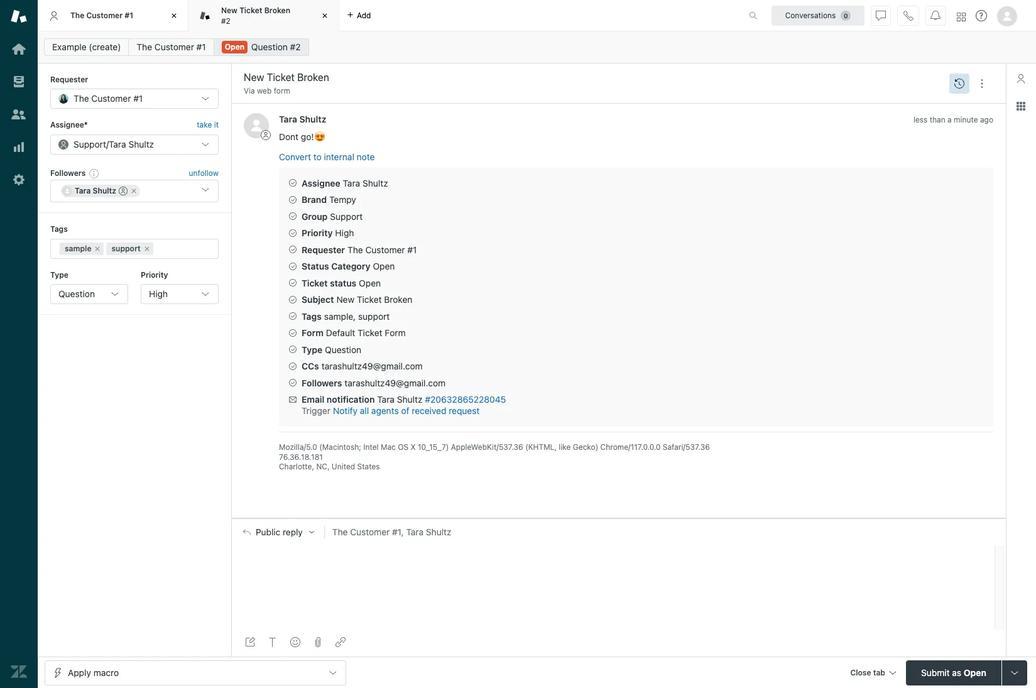 Task type: vqa. For each thing, say whether or not it's contained in the screenshot.
agent interface element
no



Task type: locate. For each thing, give the bounding box(es) containing it.
close image inside the customer #1 tab
[[168, 9, 180, 22]]

0 vertical spatial priority
[[302, 228, 333, 238]]

form
[[302, 328, 324, 338], [385, 328, 406, 338]]

requester for requester
[[50, 75, 88, 84]]

the inside tab
[[70, 11, 84, 20]]

1 horizontal spatial support
[[330, 211, 363, 222]]

0 horizontal spatial broken
[[264, 6, 290, 15]]

1 horizontal spatial priority
[[302, 228, 333, 238]]

the customer #1 for requester "element"
[[74, 93, 143, 104]]

assignee*
[[50, 120, 88, 130]]

internal
[[324, 151, 354, 162]]

nc,
[[316, 462, 330, 471]]

support left remove icon
[[112, 244, 141, 253]]

apps image
[[1016, 101, 1026, 111]]

less than a minute ago text field
[[914, 115, 994, 125]]

safari/537.36
[[663, 443, 710, 452]]

format text image
[[268, 637, 278, 647]]

convert
[[279, 151, 311, 162]]

ticket up the tags sample, support
[[357, 294, 382, 305]]

close image inside "tab"
[[319, 9, 331, 22]]

0 vertical spatial tags
[[50, 224, 68, 234]]

/
[[106, 139, 109, 149]]

ticket status open
[[302, 278, 381, 288]]

tarashultz49@gmail.com up followers tarashultz49@gmail.com at the bottom left of page
[[322, 361, 423, 372]]

high down remove icon
[[149, 288, 168, 299]]

insert emojis image
[[290, 637, 300, 647]]

1 vertical spatial requester
[[302, 244, 345, 255]]

close image for the customer #1 tab
[[168, 9, 180, 22]]

shultz inside button
[[426, 527, 452, 537]]

question down the default
[[325, 344, 361, 355]]

ticket
[[240, 6, 262, 15], [302, 278, 328, 288], [357, 294, 382, 305], [358, 328, 382, 338]]

0 horizontal spatial close image
[[168, 9, 180, 22]]

1 horizontal spatial new
[[337, 294, 355, 305]]

0 horizontal spatial remove image
[[94, 245, 101, 252]]

tara up dont
[[279, 114, 297, 125]]

mac
[[381, 443, 396, 452]]

1 vertical spatial followers
[[302, 378, 342, 388]]

chrome/117.0.0.0
[[601, 443, 661, 452]]

#2 inside secondary element
[[290, 41, 301, 52]]

followers for followers tarashultz49@gmail.com
[[302, 378, 342, 388]]

0 vertical spatial tarashultz49@gmail.com
[[322, 361, 423, 372]]

tara shultz up dont go!😍️
[[279, 114, 326, 125]]

broken inside new ticket broken #2
[[264, 6, 290, 15]]

shultz right /
[[129, 139, 154, 149]]

a
[[948, 115, 952, 125]]

1 vertical spatial priority
[[141, 270, 168, 279]]

remove image right sample
[[94, 245, 101, 252]]

followers up the 'tarashultz49@gmail.com' image
[[50, 168, 86, 178]]

the customer #1 inside requester "element"
[[74, 93, 143, 104]]

info on adding followers image
[[89, 168, 99, 178]]

2 vertical spatial question
[[325, 344, 361, 355]]

support
[[112, 244, 141, 253], [358, 311, 390, 322]]

tara shultz down info on adding followers image at the left of page
[[75, 186, 116, 196]]

shultz up the go!😍️
[[300, 114, 326, 125]]

requester
[[50, 75, 88, 84], [302, 244, 345, 255]]

0 vertical spatial requester
[[50, 75, 88, 84]]

tab
[[189, 0, 339, 31]]

apply
[[68, 667, 91, 678]]

the customer #1
[[70, 11, 133, 20], [137, 41, 206, 52], [74, 93, 143, 104]]

10_15_7)
[[418, 443, 449, 452]]

new inside new ticket broken #2
[[221, 6, 238, 15]]

ticket right the default
[[358, 328, 382, 338]]

open
[[225, 42, 245, 52], [373, 261, 395, 272], [359, 278, 381, 288], [964, 667, 987, 678]]

the up assignee*
[[74, 93, 89, 104]]

76.36.18.181
[[279, 452, 323, 462]]

open for ticket status open
[[359, 278, 381, 288]]

less than a minute ago
[[914, 115, 994, 125]]

tags down subject
[[302, 311, 322, 322]]

1 vertical spatial the customer #1
[[137, 41, 206, 52]]

1 horizontal spatial followers
[[302, 378, 342, 388]]

#1
[[125, 11, 133, 20], [197, 41, 206, 52], [133, 93, 143, 104], [407, 244, 417, 255]]

ticket down status
[[302, 278, 328, 288]]

0 vertical spatial high
[[335, 228, 354, 238]]

requester down example
[[50, 75, 88, 84]]

0 horizontal spatial support
[[74, 139, 106, 149]]

1 vertical spatial tara shultz
[[75, 186, 116, 196]]

0 horizontal spatial priority
[[141, 270, 168, 279]]

0 horizontal spatial new
[[221, 6, 238, 15]]

1 horizontal spatial type
[[302, 344, 322, 355]]

tags for tags
[[50, 224, 68, 234]]

via
[[244, 86, 255, 96]]

1 vertical spatial tarashultz49@gmail.com
[[345, 378, 446, 388]]

subject new ticket broken
[[302, 294, 413, 305]]

1 vertical spatial question
[[58, 288, 95, 299]]

1 horizontal spatial form
[[385, 328, 406, 338]]

agents
[[371, 406, 399, 416]]

admin image
[[11, 172, 27, 188]]

open down requester the customer #1
[[373, 261, 395, 272]]

group support
[[302, 211, 363, 222]]

1 vertical spatial tags
[[302, 311, 322, 322]]

tara up agents
[[377, 394, 395, 405]]

the customer #1 inside tab
[[70, 11, 133, 20]]

priority
[[302, 228, 333, 238], [141, 270, 168, 279]]

support
[[74, 139, 106, 149], [330, 211, 363, 222]]

public reply
[[256, 527, 303, 537]]

notify
[[333, 406, 358, 416]]

question
[[251, 41, 288, 52], [58, 288, 95, 299], [325, 344, 361, 355]]

type up ccs on the bottom of page
[[302, 344, 322, 355]]

tags
[[50, 224, 68, 234], [302, 311, 322, 322]]

email notification tara shultz # 20632865228045 trigger notify all agents of received request
[[302, 394, 506, 416]]

followers for followers
[[50, 168, 86, 178]]

form up ccs tarashultz49@gmail.com
[[385, 328, 406, 338]]

1 vertical spatial remove image
[[94, 245, 101, 252]]

0 horizontal spatial #2
[[221, 16, 231, 25]]

0 horizontal spatial tags
[[50, 224, 68, 234]]

open up subject new ticket broken
[[359, 278, 381, 288]]

the customer #1, tara shultz button
[[324, 526, 1006, 539]]

states
[[357, 462, 380, 471]]

0 vertical spatial the customer #1
[[70, 11, 133, 20]]

type for type
[[50, 270, 68, 279]]

tarashultz49@gmail.com up email notification tara shultz # 20632865228045 trigger notify all agents of received request at bottom
[[345, 378, 446, 388]]

shultz right #1,
[[426, 527, 452, 537]]

followers element
[[50, 180, 219, 202]]

requester element
[[50, 89, 219, 109]]

close image up the customer #1 link
[[168, 9, 180, 22]]

high down group support
[[335, 228, 354, 238]]

customer inside requester "element"
[[91, 93, 131, 104]]

1 vertical spatial type
[[302, 344, 322, 355]]

add attachment image
[[313, 637, 323, 647]]

the right reply
[[332, 527, 348, 537]]

1 horizontal spatial remove image
[[130, 187, 138, 195]]

0 vertical spatial broken
[[264, 6, 290, 15]]

0 horizontal spatial support
[[112, 244, 141, 253]]

high button
[[141, 284, 219, 304]]

close tab
[[851, 668, 886, 677]]

new
[[221, 6, 238, 15], [337, 294, 355, 305]]

button displays agent's chat status as invisible. image
[[876, 10, 886, 20]]

close image left the "add" popup button
[[319, 9, 331, 22]]

1 close image from the left
[[168, 9, 180, 22]]

the up 'category'
[[348, 244, 363, 255]]

broken
[[264, 6, 290, 15], [384, 294, 413, 305]]

take it button
[[197, 119, 219, 132]]

the customer #1, tara shultz
[[332, 527, 452, 537]]

all
[[360, 406, 369, 416]]

ticket up question #2
[[240, 6, 262, 15]]

get started image
[[11, 41, 27, 57]]

0 vertical spatial question
[[251, 41, 288, 52]]

sample,
[[324, 311, 356, 322]]

0 horizontal spatial tara shultz
[[75, 186, 116, 196]]

question down new ticket broken #2
[[251, 41, 288, 52]]

the customer #1 tab
[[38, 0, 189, 31]]

tara up user is an agent icon
[[109, 139, 126, 149]]

0 vertical spatial type
[[50, 270, 68, 279]]

question inside secondary element
[[251, 41, 288, 52]]

tara inside option
[[75, 186, 91, 196]]

support down subject new ticket broken
[[358, 311, 390, 322]]

get help image
[[976, 10, 987, 21]]

1 horizontal spatial requester
[[302, 244, 345, 255]]

less
[[914, 115, 928, 125]]

0 horizontal spatial requester
[[50, 75, 88, 84]]

0 vertical spatial #2
[[221, 16, 231, 25]]

shultz inside email notification tara shultz # 20632865228045 trigger notify all agents of received request
[[397, 394, 423, 405]]

tara up tempy
[[343, 178, 360, 188]]

followers
[[50, 168, 86, 178], [302, 378, 342, 388]]

0 horizontal spatial type
[[50, 270, 68, 279]]

1 vertical spatial high
[[149, 288, 168, 299]]

1 horizontal spatial #2
[[290, 41, 301, 52]]

open right as
[[964, 667, 987, 678]]

1 vertical spatial #2
[[290, 41, 301, 52]]

add link (cmd k) image
[[336, 637, 346, 647]]

remove image
[[130, 187, 138, 195], [94, 245, 101, 252]]

shultz left user is an agent icon
[[93, 186, 116, 196]]

zendesk products image
[[957, 12, 966, 21]]

subject
[[302, 294, 334, 305]]

1 horizontal spatial support
[[358, 311, 390, 322]]

0 horizontal spatial high
[[149, 288, 168, 299]]

support down tempy
[[330, 211, 363, 222]]

question down sample
[[58, 288, 95, 299]]

received
[[412, 406, 447, 416]]

1 horizontal spatial question
[[251, 41, 288, 52]]

requester the customer #1
[[302, 244, 417, 255]]

1 horizontal spatial tags
[[302, 311, 322, 322]]

open down new ticket broken #2
[[225, 42, 245, 52]]

0 horizontal spatial question
[[58, 288, 95, 299]]

0 vertical spatial new
[[221, 6, 238, 15]]

new ticket broken #2
[[221, 6, 290, 25]]

reporting image
[[11, 139, 27, 155]]

hide composer image
[[614, 513, 624, 523]]

#2
[[221, 16, 231, 25], [290, 41, 301, 52]]

0 vertical spatial remove image
[[130, 187, 138, 195]]

priority down remove icon
[[141, 270, 168, 279]]

type question
[[302, 344, 361, 355]]

macro
[[93, 667, 119, 678]]

support inside assignee* element
[[74, 139, 106, 149]]

close image
[[168, 9, 180, 22], [319, 9, 331, 22]]

1 vertical spatial broken
[[384, 294, 413, 305]]

(khtml,
[[526, 443, 557, 452]]

high
[[335, 228, 354, 238], [149, 288, 168, 299]]

0 vertical spatial tara shultz
[[279, 114, 326, 125]]

question #2
[[251, 41, 301, 52]]

example
[[52, 41, 86, 52]]

avatar image
[[244, 113, 269, 139]]

broken up the tags sample, support
[[384, 294, 413, 305]]

tara right #1,
[[406, 527, 424, 537]]

requester down priority high
[[302, 244, 345, 255]]

the up example
[[70, 11, 84, 20]]

question inside popup button
[[58, 288, 95, 299]]

sample
[[65, 244, 91, 253]]

tara right the 'tarashultz49@gmail.com' image
[[75, 186, 91, 196]]

1 vertical spatial support
[[358, 311, 390, 322]]

tab containing new ticket broken
[[189, 0, 339, 31]]

1 horizontal spatial high
[[335, 228, 354, 238]]

1 horizontal spatial close image
[[319, 9, 331, 22]]

form up the type question
[[302, 328, 324, 338]]

the right (create)
[[137, 41, 152, 52]]

type down sample
[[50, 270, 68, 279]]

2 close image from the left
[[319, 9, 331, 22]]

assignee tara shultz
[[302, 178, 388, 188]]

2 horizontal spatial question
[[325, 344, 361, 355]]

remove image right user is an agent icon
[[130, 187, 138, 195]]

open for status category open
[[373, 261, 395, 272]]

broken up question #2
[[264, 6, 290, 15]]

priority down group
[[302, 228, 333, 238]]

shultz up notify all agents of received request 'link'
[[397, 394, 423, 405]]

submit
[[921, 667, 950, 678]]

ticket inside new ticket broken #2
[[240, 6, 262, 15]]

followers up email at the bottom of the page
[[302, 378, 342, 388]]

priority for priority
[[141, 270, 168, 279]]

0 horizontal spatial form
[[302, 328, 324, 338]]

0 vertical spatial followers
[[50, 168, 86, 178]]

tags up sample
[[50, 224, 68, 234]]

tarashultz49@gmail.com for followers tarashultz49@gmail.com
[[345, 378, 446, 388]]

status
[[302, 261, 329, 272]]

0 vertical spatial support
[[74, 139, 106, 149]]

support down assignee*
[[74, 139, 106, 149]]

0 horizontal spatial followers
[[50, 168, 86, 178]]

2 vertical spatial the customer #1
[[74, 93, 143, 104]]

customer
[[86, 11, 123, 20], [155, 41, 194, 52], [91, 93, 131, 104], [365, 244, 405, 255], [350, 527, 390, 537]]

tarashultz49@gmail.com image
[[62, 186, 72, 196]]

the
[[70, 11, 84, 20], [137, 41, 152, 52], [74, 93, 89, 104], [348, 244, 363, 255], [332, 527, 348, 537]]



Task type: describe. For each thing, give the bounding box(es) containing it.
secondary element
[[38, 35, 1036, 60]]

os
[[398, 443, 409, 452]]

shultz inside option
[[93, 186, 116, 196]]

gecko)
[[573, 443, 598, 452]]

high inside popup button
[[149, 288, 168, 299]]

request
[[449, 406, 480, 416]]

the customer #1 link
[[128, 38, 214, 56]]

example (create) button
[[44, 38, 129, 56]]

take
[[197, 120, 212, 130]]

assignee
[[302, 178, 340, 188]]

unfollow button
[[189, 168, 219, 179]]

as
[[952, 667, 962, 678]]

email
[[302, 394, 325, 405]]

tarashultz49@gmail.com for ccs tarashultz49@gmail.com
[[322, 361, 423, 372]]

close image for "tab" containing new ticket broken
[[319, 9, 331, 22]]

the inside requester "element"
[[74, 93, 89, 104]]

remove image
[[143, 245, 151, 252]]

2 form from the left
[[385, 328, 406, 338]]

example (create)
[[52, 41, 121, 52]]

the customer #1 for the customer #1 tab
[[70, 11, 133, 20]]

tempy
[[329, 194, 356, 205]]

like
[[559, 443, 571, 452]]

web
[[257, 86, 272, 96]]

20632865228045
[[431, 394, 506, 405]]

status
[[330, 278, 356, 288]]

group
[[302, 211, 328, 222]]

submit as open
[[921, 667, 987, 678]]

#2 inside new ticket broken #2
[[221, 16, 231, 25]]

charlotte,
[[279, 462, 314, 471]]

tara inside button
[[406, 527, 424, 537]]

x
[[411, 443, 416, 452]]

add button
[[339, 0, 379, 31]]

#1,
[[392, 527, 404, 537]]

main element
[[0, 0, 38, 688]]

take it
[[197, 120, 219, 130]]

minute
[[954, 115, 978, 125]]

ago
[[980, 115, 994, 125]]

#
[[425, 394, 431, 405]]

conversations
[[785, 10, 836, 20]]

question for question #2
[[251, 41, 288, 52]]

form
[[274, 86, 290, 96]]

customer inside button
[[350, 527, 390, 537]]

#1 inside secondary element
[[197, 41, 206, 52]]

tara shultz link
[[279, 114, 326, 125]]

#1 inside requester "element"
[[133, 93, 143, 104]]

tab
[[873, 668, 886, 677]]

1 form from the left
[[302, 328, 324, 338]]

notification
[[327, 394, 375, 405]]

via web form
[[244, 86, 290, 96]]

1 horizontal spatial broken
[[384, 294, 413, 305]]

assignee* element
[[50, 134, 219, 154]]

customer inside secondary element
[[155, 41, 194, 52]]

question button
[[50, 284, 128, 304]]

displays possible ticket submission types image
[[1010, 668, 1020, 678]]

close tab button
[[845, 660, 901, 687]]

shultz down note
[[363, 178, 388, 188]]

customers image
[[11, 106, 27, 123]]

#1 inside tab
[[125, 11, 133, 20]]

add
[[357, 10, 371, 20]]

zendesk support image
[[11, 8, 27, 25]]

Subject field
[[241, 70, 946, 85]]

the inside secondary element
[[137, 41, 152, 52]]

customer context image
[[1016, 74, 1026, 84]]

mozilla/5.0
[[279, 443, 317, 452]]

open inside secondary element
[[225, 42, 245, 52]]

support / tara shultz
[[74, 139, 154, 149]]

united
[[332, 462, 355, 471]]

tara shultz inside option
[[75, 186, 116, 196]]

dont go!😍️
[[279, 132, 325, 142]]

intel
[[363, 443, 379, 452]]

notifications image
[[931, 10, 941, 20]]

zendesk image
[[11, 664, 27, 680]]

events image
[[955, 78, 965, 88]]

conversations button
[[772, 5, 865, 25]]

type for type question
[[302, 344, 322, 355]]

priority for priority high
[[302, 228, 333, 238]]

priority high
[[302, 228, 354, 238]]

convert to internal note
[[279, 151, 375, 162]]

ticket actions image
[[977, 78, 987, 88]]

user is an agent image
[[119, 187, 128, 196]]

brand
[[302, 194, 327, 205]]

unfollow
[[189, 168, 219, 178]]

1 horizontal spatial tara shultz
[[279, 114, 326, 125]]

to
[[313, 151, 322, 162]]

0 vertical spatial support
[[112, 244, 141, 253]]

tara inside email notification tara shultz # 20632865228045 trigger notify all agents of received request
[[377, 394, 395, 405]]

form default ticket form
[[302, 328, 406, 338]]

of
[[401, 406, 409, 416]]

shultz inside assignee* element
[[129, 139, 154, 149]]

ccs tarashultz49@gmail.com
[[302, 361, 423, 372]]

requester for requester the customer #1
[[302, 244, 345, 255]]

brand tempy
[[302, 194, 356, 205]]

the inside button
[[332, 527, 348, 537]]

(macintosh;
[[319, 443, 361, 452]]

tara shultz option
[[61, 185, 140, 197]]

draft mode image
[[245, 637, 255, 647]]

status category open
[[302, 261, 395, 272]]

category
[[331, 261, 371, 272]]

tags sample, support
[[302, 311, 390, 322]]

open for submit as open
[[964, 667, 987, 678]]

close
[[851, 668, 871, 677]]

1 vertical spatial new
[[337, 294, 355, 305]]

customer inside tab
[[86, 11, 123, 20]]

than
[[930, 115, 946, 125]]

applewebkit/537.36
[[451, 443, 523, 452]]

tabs tab list
[[38, 0, 736, 31]]

note
[[357, 151, 375, 162]]

it
[[214, 120, 219, 130]]

mozilla/5.0 (macintosh; intel mac os x 10_15_7) applewebkit/537.36 (khtml, like gecko) chrome/117.0.0.0 safari/537.36 76.36.18.181 charlotte, nc, united states
[[279, 443, 710, 471]]

tara inside assignee* element
[[109, 139, 126, 149]]

followers tarashultz49@gmail.com
[[302, 378, 446, 388]]

tags for tags sample, support
[[302, 311, 322, 322]]

ccs
[[302, 361, 319, 372]]

apply macro
[[68, 667, 119, 678]]

question for question
[[58, 288, 95, 299]]

dont
[[279, 132, 299, 142]]

1 vertical spatial support
[[330, 211, 363, 222]]

reply
[[283, 527, 303, 537]]

the customer #1 inside secondary element
[[137, 41, 206, 52]]

views image
[[11, 74, 27, 90]]



